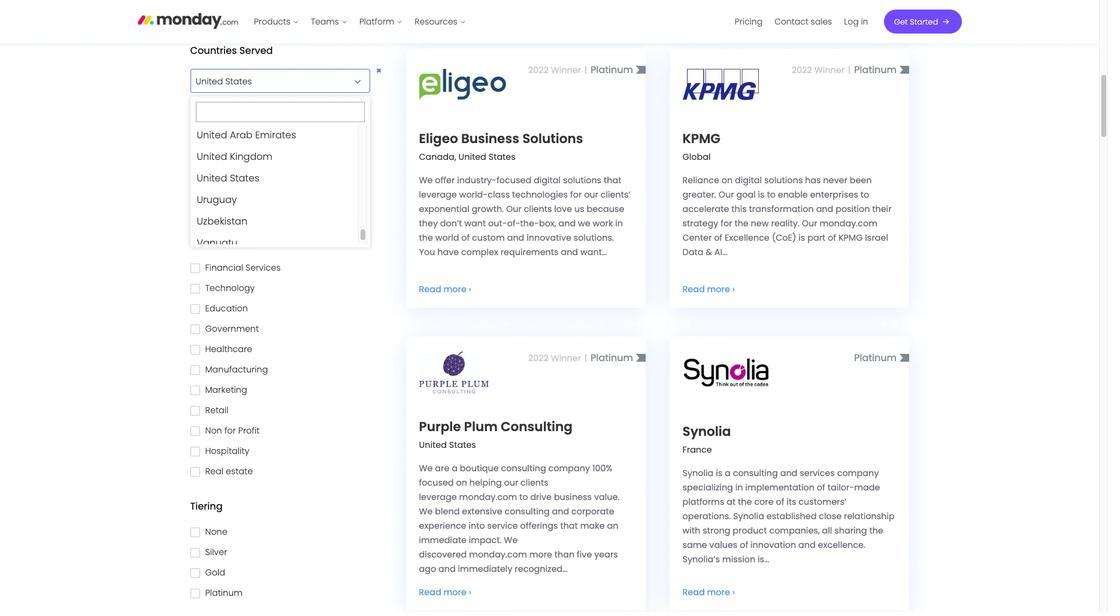 Task type: describe. For each thing, give the bounding box(es) containing it.
united up the uruguay on the top
[[197, 171, 227, 185]]

united up united states
[[197, 150, 227, 164]]

1 vertical spatial is
[[799, 232, 806, 244]]

in inside we offer industry-focused digital solutions that leverage world-class technologies for our clients' exponential growth. our clients love us because they don't want out-of-the-box, and we work in the world of custom and innovative solutions. you have complex requirements and want…
[[616, 218, 623, 230]]

silver
[[205, 547, 227, 559]]

clients inside we offer industry-focused digital solutions that leverage world-class technologies for our clients' exponential growth. our clients love us because they don't want out-of-the-box, and we work in the world of custom and innovative solutions. you have complex requirements and want…
[[524, 203, 552, 215]]

and left want…
[[561, 246, 579, 258]]

innovation
[[751, 540, 797, 551]]

and down business
[[552, 506, 570, 518]]

hospitality
[[205, 445, 250, 457]]

discovered monday.com more
[[419, 549, 553, 561]]

of up mission
[[740, 540, 749, 551]]

united states
[[197, 171, 260, 185]]

government
[[205, 323, 259, 335]]

years
[[595, 549, 619, 561]]

we left are
[[419, 463, 433, 475]]

consulting inside 'purple plum consulting united states'
[[501, 418, 573, 436]]

2022 for eligeo business solutions
[[529, 64, 549, 76]]

strategy
[[683, 218, 719, 230]]

transformation
[[750, 203, 815, 215]]

tailor-
[[828, 482, 855, 494]]

plum
[[464, 418, 498, 436]]

2 to from the left
[[861, 189, 870, 201]]

we
[[578, 218, 591, 230]]

solutions inside we offer industry-focused digital solutions that leverage world-class technologies for our clients' exponential growth. our clients love us because they don't want out-of-the-box, and we work in the world of custom and innovative solutions. you have complex requirements and want…
[[563, 174, 602, 186]]

canada,
[[419, 151, 457, 163]]

this
[[732, 203, 747, 215]]

vanuatu option
[[193, 233, 358, 254]]

united arab emirates option
[[193, 125, 358, 146]]

synolia's
[[683, 554, 721, 566]]

we inside we offer industry-focused digital solutions that leverage world-class technologies for our clients' exponential growth. our clients love us because they don't want out-of-the-box, and we work in the world of custom and innovative solutions. you have complex requirements and want…
[[419, 174, 433, 186]]

in inside synolia is a consulting and services company specializing in implementation of tailor-made platforms at the core of its customers' operations. synolia established close relationship with strong product companies, all sharing the same values of innovation and excellence. synolia's mission is…
[[736, 482, 744, 494]]

custom
[[205, 180, 239, 192]]

states inside × united states
[[225, 76, 252, 88]]

real
[[205, 466, 224, 478]]

2 horizontal spatial in
[[862, 16, 869, 28]]

more for business
[[444, 284, 467, 296]]

reliance
[[683, 174, 720, 186]]

consulting & implementation
[[205, 140, 331, 152]]

0 horizontal spatial &
[[254, 140, 260, 152]]

enterprises
[[811, 189, 859, 201]]

and down of-
[[508, 232, 525, 244]]

goal
[[737, 189, 756, 201]]

our inside we offer industry-focused digital solutions that leverage world-class technologies for our clients' exponential growth. our clients love us because they don't want out-of-the-box, and we work in the world of custom and innovative solutions. you have complex requirements and want…
[[585, 189, 599, 201]]

| for kpmg
[[849, 64, 851, 76]]

mission
[[723, 554, 756, 566]]

solutions inside eligeo business solutions canada, united states
[[523, 129, 584, 148]]

they
[[419, 218, 438, 230]]

of inside we offer industry-focused digital solutions that leverage world-class technologies for our clients' exponential growth. our clients love us because they don't want out-of-the-box, and we work in the world of custom and innovative solutions. you have complex requirements and want…
[[462, 232, 470, 244]]

winner for kpmg
[[815, 64, 845, 76]]

we are a boutique consulting company 100% focused on helping our clients leverage monday.com to drive business value. we blend extensive consulting and corporate experience into service offerings that make an immediate impact. we discovered monday.com more than five years ago and immediately recognized…
[[419, 463, 620, 575]]

uruguay option
[[193, 189, 358, 211]]

platinum for purple plum consulting
[[591, 351, 634, 365]]

service offered
[[190, 113, 263, 126]]

into
[[469, 520, 485, 532]]

100%
[[593, 463, 613, 475]]

info icon image
[[285, 10, 294, 20]]

financial services
[[205, 262, 281, 274]]

2 vertical spatial synolia
[[734, 511, 765, 523]]

| for eligeo business solutions
[[585, 64, 588, 76]]

of right part
[[829, 232, 837, 244]]

strong
[[703, 525, 731, 537]]

united inside × united states
[[196, 76, 223, 88]]

united inside eligeo business solutions canada, united states
[[459, 151, 487, 163]]

corporate
[[572, 506, 615, 518]]

marketing
[[205, 384, 247, 396]]

0 vertical spatial consulting
[[205, 140, 251, 152]]

and inside reliance on digital solutions has never been greater. our goal is to enable enterprises to accelerate this transformation and position their strategy for the new reality. our monday.com center of excellence (coe) is part of kpmg israel data & ai…
[[817, 203, 834, 215]]

the inside reliance on digital solutions has never been greater. our goal is to enable enterprises to accelerate this transformation and position their strategy for the new reality. our monday.com center of excellence (coe) is part of kpmg israel data & ai…
[[735, 218, 749, 230]]

offerings
[[521, 520, 558, 532]]

united inside 'purple plum consulting united states'
[[419, 439, 447, 451]]

development for app development
[[225, 201, 282, 213]]

for inside reliance on digital solutions has never been greater. our goal is to enable enterprises to accelerate this transformation and position their strategy for the new reality. our monday.com center of excellence (coe) is part of kpmg israel data & ai…
[[721, 218, 733, 230]]

pricing
[[735, 16, 763, 28]]

impact.
[[469, 535, 502, 547]]

ai…
[[715, 246, 728, 258]]

on inside "we are a boutique consulting company 100% focused on helping our clients leverage monday.com to drive business value. we blend extensive consulting and corporate experience into service offerings that make an immediate impact. we discovered monday.com more than five years ago and immediately recognized…"
[[456, 477, 467, 489]]

2022 winner | for purple plum consulting
[[529, 352, 588, 364]]

& inside reliance on digital solutions has never been greater. our goal is to enable enterprises to accelerate this transformation and position their strategy for the new reality. our monday.com center of excellence (coe) is part of kpmg israel data & ai…
[[706, 246, 713, 258]]

platforms
[[683, 496, 725, 508]]

education
[[205, 302, 248, 314]]

2022 for purple plum consulting
[[529, 352, 549, 364]]

drive
[[531, 492, 552, 504]]

digital inside we offer industry-focused digital solutions that leverage world-class technologies for our clients' exponential growth. our clients love us because they don't want out-of-the-box, and we work in the world of custom and innovative solutions. you have complex requirements and want…
[[534, 174, 561, 186]]

and down love
[[559, 218, 576, 230]]

digital inside reliance on digital solutions has never been greater. our goal is to enable enterprises to accelerate this transformation and position their strategy for the new reality. our monday.com center of excellence (coe) is part of kpmg israel data & ai…
[[736, 174, 763, 186]]

have
[[438, 246, 459, 258]]

been
[[850, 174, 872, 186]]

of up ai…
[[715, 232, 723, 244]]

an
[[608, 520, 619, 532]]

us
[[575, 203, 585, 215]]

with
[[683, 525, 701, 537]]

of-
[[508, 218, 521, 230]]

business
[[554, 492, 592, 504]]

of left its
[[777, 496, 785, 508]]

platform link
[[354, 12, 409, 31]]

the down the relationship
[[870, 525, 884, 537]]

log
[[845, 16, 859, 28]]

company inside "we are a boutique consulting company 100% focused on helping our clients leverage monday.com to drive business value. we blend extensive consulting and corporate experience into service offerings that make an immediate impact. we discovered monday.com more than five years ago and immediately recognized…"
[[549, 463, 591, 475]]

purple
[[419, 418, 461, 436]]

custom development
[[205, 180, 299, 192]]

growth.
[[472, 203, 504, 215]]

the-
[[521, 218, 539, 230]]

reliance on digital solutions has never been greater. our goal is to enable enterprises to accelerate this transformation and position their strategy for the new reality. our monday.com center of excellence (coe) is part of kpmg israel data & ai…
[[683, 174, 892, 258]]

platform
[[360, 16, 395, 28]]

pricing link
[[729, 12, 769, 31]]

that inside we offer industry-focused digital solutions that leverage world-class technologies for our clients' exponential growth. our clients love us because they don't want out-of-the-box, and we work in the world of custom and innovative solutions. you have complex requirements and want…
[[604, 174, 622, 186]]

0 horizontal spatial solutions
[[205, 10, 244, 22]]

kpmg inside reliance on digital solutions has never been greater. our goal is to enable enterprises to accelerate this transformation and position their strategy for the new reality. our monday.com center of excellence (coe) is part of kpmg israel data & ai…
[[839, 232, 863, 244]]

non for profit
[[205, 425, 260, 437]]

part
[[808, 232, 826, 244]]

sales
[[811, 16, 833, 28]]

manufacturing
[[205, 364, 268, 376]]

our inside "we are a boutique consulting company 100% focused on helping our clients leverage monday.com to drive business value. we blend extensive consulting and corporate experience into service offerings that make an immediate impact. we discovered monday.com more than five years ago and immediately recognized…"
[[504, 477, 519, 489]]

get
[[895, 16, 909, 27]]

at
[[727, 496, 736, 508]]

value.
[[595, 492, 620, 504]]

read for global
[[683, 284, 705, 296]]

united inside 'option'
[[197, 128, 227, 142]]

kpmg global
[[683, 129, 721, 163]]

more for france
[[708, 587, 731, 599]]

solutions partners
[[205, 10, 285, 22]]

united states option
[[193, 168, 358, 189]]

has
[[806, 174, 822, 186]]

winner for purple plum consulting
[[551, 352, 581, 364]]

company inside synolia is a consulting and services company specializing in implementation of tailor-made platforms at the core of its customers' operations. synolia established close relationship with strong product companies, all sharing the same values of innovation and excellence. synolia's mission is…
[[838, 468, 880, 480]]

read for france
[[683, 587, 705, 599]]

love
[[555, 203, 573, 215]]

› for business
[[469, 284, 472, 296]]

israel
[[866, 232, 889, 244]]

established
[[767, 511, 817, 523]]

get started
[[895, 16, 939, 27]]

› for plum
[[469, 587, 472, 599]]

monday.com
[[820, 218, 878, 230]]

read more › for global
[[683, 284, 735, 296]]

app
[[205, 201, 223, 213]]

winner for eligeo business solutions
[[551, 64, 581, 76]]

a for plum
[[452, 463, 458, 475]]



Task type: locate. For each thing, give the bounding box(es) containing it.
1 digital from the left
[[534, 174, 561, 186]]

1 solutions from the left
[[563, 174, 602, 186]]

2022 winner | for eligeo business solutions
[[529, 64, 588, 76]]

and down companies,
[[799, 540, 816, 551]]

read for business
[[419, 284, 442, 296]]

solutions.
[[574, 232, 614, 244]]

› for france
[[733, 587, 735, 599]]

for right non
[[225, 425, 236, 437]]

of down want
[[462, 232, 470, 244]]

because
[[587, 203, 625, 215]]

greater.
[[683, 189, 717, 201]]

| for purple plum consulting
[[585, 352, 588, 364]]

synolia up the product
[[734, 511, 765, 523]]

we up leverage
[[419, 174, 433, 186]]

kpmg
[[683, 129, 721, 148], [839, 232, 863, 244]]

0 vertical spatial our
[[585, 189, 599, 201]]

× united states
[[196, 65, 382, 88]]

we down the 'service'
[[504, 535, 518, 547]]

consulting right plum
[[501, 418, 573, 436]]

solutions up us
[[563, 174, 602, 186]]

› down excellence at the right
[[733, 284, 735, 296]]

more for global
[[708, 284, 731, 296]]

0 vertical spatial on
[[722, 174, 733, 186]]

sharing
[[835, 525, 868, 537]]

0 vertical spatial kpmg
[[683, 129, 721, 148]]

solutions up technologies
[[523, 129, 584, 148]]

2 vertical spatial our
[[803, 218, 818, 230]]

read more ›
[[419, 284, 472, 296], [683, 284, 735, 296], [419, 587, 472, 599], [683, 587, 735, 599]]

1 vertical spatial consulting
[[501, 418, 573, 436]]

on inside reliance on digital solutions has never been greater. our goal is to enable enterprises to accelerate this transformation and position their strategy for the new reality. our monday.com center of excellence (coe) is part of kpmg israel data & ai…
[[722, 174, 733, 186]]

more down have
[[444, 284, 467, 296]]

a
[[452, 463, 458, 475], [725, 468, 731, 480]]

1 horizontal spatial in
[[736, 482, 744, 494]]

1 horizontal spatial a
[[725, 468, 731, 480]]

2 vertical spatial for
[[225, 425, 236, 437]]

more down ai…
[[708, 284, 731, 296]]

boutique
[[460, 463, 499, 475]]

2 digital from the left
[[736, 174, 763, 186]]

1 vertical spatial &
[[706, 246, 713, 258]]

1 vertical spatial our
[[507, 203, 522, 215]]

non
[[205, 425, 222, 437]]

1 horizontal spatial our
[[585, 189, 599, 201]]

synolia up france
[[683, 423, 732, 441]]

&
[[254, 140, 260, 152], [706, 246, 713, 258]]

states inside option
[[230, 171, 260, 185]]

1 horizontal spatial &
[[706, 246, 713, 258]]

None field
[[190, 65, 384, 94]]

healthcare
[[205, 343, 252, 355]]

0 vertical spatial clients
[[524, 203, 552, 215]]

› down complex
[[469, 284, 472, 296]]

our inside we offer industry-focused digital solutions that leverage world-class technologies for our clients' exponential growth. our clients love us because they don't want out-of-the-box, and we work in the world of custom and innovative solutions. you have complex requirements and want…
[[507, 203, 522, 215]]

digital up goal
[[736, 174, 763, 186]]

None search field
[[196, 102, 365, 122]]

2022 winner | for kpmg
[[792, 64, 851, 76]]

states inside 'purple plum consulting united states'
[[449, 439, 476, 451]]

emirates
[[255, 128, 296, 142]]

world
[[436, 232, 459, 244]]

2 vertical spatial is
[[716, 468, 723, 480]]

1 horizontal spatial that
[[604, 174, 622, 186]]

and up implementation
[[781, 468, 798, 480]]

excellence.
[[819, 540, 866, 551]]

contact sales
[[775, 16, 833, 28]]

want
[[465, 218, 486, 230]]

0 horizontal spatial our
[[504, 477, 519, 489]]

2 horizontal spatial for
[[721, 218, 733, 230]]

read more › down synolia's
[[683, 587, 735, 599]]

for up us
[[571, 189, 582, 201]]

the down this
[[735, 218, 749, 230]]

consulting up 'drive'
[[501, 463, 546, 475]]

0 vertical spatial in
[[862, 16, 869, 28]]

solutions inside reliance on digital solutions has never been greater. our goal is to enable enterprises to accelerate this transformation and position their strategy for the new reality. our monday.com center of excellence (coe) is part of kpmg israel data & ai…
[[765, 174, 803, 186]]

0 horizontal spatial is
[[716, 468, 723, 480]]

implementation
[[746, 482, 815, 494]]

teams
[[311, 16, 339, 28]]

1 vertical spatial kpmg
[[839, 232, 863, 244]]

0 horizontal spatial digital
[[534, 174, 561, 186]]

that inside "we are a boutique consulting company 100% focused on helping our clients leverage monday.com to drive business value. we blend extensive consulting and corporate experience into service offerings that make an immediate impact. we discovered monday.com more than five years ago and immediately recognized…"
[[561, 520, 578, 532]]

development down custom development
[[225, 201, 282, 213]]

united arab emirates
[[197, 128, 296, 142]]

development for custom development
[[242, 180, 299, 192]]

industry-
[[457, 174, 497, 186]]

focused up class
[[497, 174, 532, 186]]

same
[[683, 540, 708, 551]]

real estate
[[205, 466, 253, 478]]

states down plum
[[449, 439, 476, 451]]

0 horizontal spatial that
[[561, 520, 578, 532]]

read down synolia's
[[683, 587, 705, 599]]

list containing products
[[248, 0, 472, 43]]

united kingdom option
[[193, 146, 358, 168]]

and down enterprises
[[817, 203, 834, 215]]

the up you on the left top
[[419, 232, 433, 244]]

our up part
[[803, 218, 818, 230]]

our
[[719, 189, 735, 201], [507, 203, 522, 215], [803, 218, 818, 230]]

united down countries
[[196, 76, 223, 88]]

experience
[[419, 520, 467, 532]]

profit
[[238, 425, 260, 437]]

is left part
[[799, 232, 806, 244]]

financial
[[205, 262, 243, 274]]

eligeo business solutions canada, united states
[[419, 129, 584, 163]]

0 horizontal spatial company
[[549, 463, 591, 475]]

consulting up implementation
[[733, 468, 779, 480]]

solutions up the countries served
[[205, 10, 244, 22]]

want…
[[581, 246, 607, 258]]

0 horizontal spatial a
[[452, 463, 458, 475]]

1 horizontal spatial solutions
[[523, 129, 584, 148]]

on right reliance
[[722, 174, 733, 186]]

1 horizontal spatial on
[[722, 174, 733, 186]]

development down programs at top
[[242, 180, 299, 192]]

for inside we offer industry-focused digital solutions that leverage world-class technologies for our clients' exponential growth. our clients love us because they don't want out-of-the-box, and we work in the world of custom and innovative solutions. you have complex requirements and want…
[[571, 189, 582, 201]]

arab
[[230, 128, 253, 142]]

specializing
[[683, 482, 734, 494]]

a right are
[[452, 463, 458, 475]]

countries served
[[190, 44, 273, 58]]

focused
[[497, 174, 532, 186], [419, 477, 454, 489]]

1 to from the left
[[768, 189, 776, 201]]

their
[[873, 203, 892, 215]]

a inside synolia is a consulting and services company specializing in implementation of tailor-made platforms at the core of its customers' operations. synolia established close relationship with strong product companies, all sharing the same values of innovation and excellence. synolia's mission is…
[[725, 468, 731, 480]]

in up at
[[736, 482, 744, 494]]

in right the work
[[616, 218, 623, 230]]

operations.
[[683, 511, 731, 523]]

solutions
[[205, 10, 244, 22], [523, 129, 584, 148]]

0 horizontal spatial solutions
[[563, 174, 602, 186]]

france
[[683, 444, 713, 456]]

our right "helping"
[[504, 477, 519, 489]]

offered
[[228, 113, 263, 126]]

none text field containing × united states
[[191, 65, 384, 94]]

work
[[593, 218, 613, 230]]

1 horizontal spatial for
[[571, 189, 582, 201]]

and right ago
[[439, 563, 456, 575]]

1 horizontal spatial focused
[[497, 174, 532, 186]]

none field containing × united states
[[190, 65, 384, 94]]

the right at
[[739, 496, 753, 508]]

united down purple
[[419, 439, 447, 451]]

united down service
[[197, 128, 227, 142]]

immediately
[[458, 563, 513, 575]]

1 vertical spatial solutions
[[523, 129, 584, 148]]

immediate
[[419, 535, 467, 547]]

to down 'been'
[[861, 189, 870, 201]]

consulting up training
[[205, 140, 251, 152]]

ago
[[419, 563, 437, 575]]

log in
[[845, 16, 869, 28]]

the inside we offer industry-focused digital solutions that leverage world-class technologies for our clients' exponential growth. our clients love us because they don't want out-of-the-box, and we work in the world of custom and innovative solutions. you have complex requirements and want…
[[419, 232, 433, 244]]

united up the industry-
[[459, 151, 487, 163]]

› down immediately
[[469, 587, 472, 599]]

|
[[585, 64, 588, 76], [849, 64, 851, 76], [585, 352, 588, 364]]

digital
[[534, 174, 561, 186], [736, 174, 763, 186]]

clients up 'drive'
[[521, 477, 549, 489]]

1 vertical spatial for
[[721, 218, 733, 230]]

1 horizontal spatial is
[[759, 189, 765, 201]]

2 horizontal spatial is
[[799, 232, 806, 244]]

states down business
[[489, 151, 516, 163]]

customers'
[[799, 496, 847, 508]]

our up us
[[585, 189, 599, 201]]

1 horizontal spatial our
[[719, 189, 735, 201]]

0 vertical spatial development
[[242, 180, 299, 192]]

get started button
[[884, 10, 962, 34]]

reality.
[[772, 218, 800, 230]]

world-
[[460, 189, 488, 201]]

on up leverage monday.com to
[[456, 477, 467, 489]]

0 horizontal spatial on
[[456, 477, 467, 489]]

0 horizontal spatial for
[[225, 425, 236, 437]]

synolia for synolia france
[[683, 423, 732, 441]]

industry
[[190, 235, 229, 249]]

excellence
[[725, 232, 770, 244]]

read
[[419, 284, 442, 296], [683, 284, 705, 296], [419, 587, 442, 599], [683, 587, 705, 599]]

leverage
[[419, 189, 457, 201]]

winner
[[551, 64, 581, 76], [815, 64, 845, 76], [551, 352, 581, 364]]

synolia up specializing
[[683, 468, 714, 480]]

to up the transformation
[[768, 189, 776, 201]]

class
[[488, 189, 510, 201]]

uzbekistan option
[[193, 211, 358, 233]]

& left ai…
[[706, 246, 713, 258]]

never
[[824, 174, 848, 186]]

a up specializing
[[725, 468, 731, 480]]

1 vertical spatial clients
[[521, 477, 549, 489]]

synolia for synolia is a consulting and services company specializing in implementation of tailor-made platforms at the core of its customers' operations. synolia established close relationship with strong product companies, all sharing the same values of innovation and excellence. synolia's mission is…
[[683, 468, 714, 480]]

in right 'log'
[[862, 16, 869, 28]]

requirements
[[501, 246, 559, 258]]

1 vertical spatial focused
[[419, 477, 454, 489]]

resources
[[415, 16, 458, 28]]

1 horizontal spatial digital
[[736, 174, 763, 186]]

custom
[[472, 232, 505, 244]]

read more › down have
[[419, 284, 472, 296]]

1 vertical spatial development
[[225, 201, 282, 213]]

is inside synolia is a consulting and services company specializing in implementation of tailor-made platforms at the core of its customers' operations. synolia established close relationship with strong product companies, all sharing the same values of innovation and excellence. synolia's mission is…
[[716, 468, 723, 480]]

synolia is a consulting and services company specializing in implementation of tailor-made platforms at the core of its customers' operations. synolia established close relationship with strong product companies, all sharing the same values of innovation and excellence. synolia's mission is…
[[683, 468, 895, 566]]

kpmg up global
[[683, 129, 721, 148]]

2 horizontal spatial our
[[803, 218, 818, 230]]

main element
[[248, 0, 962, 43]]

solutions up the enable
[[765, 174, 803, 186]]

read for plum
[[419, 587, 442, 599]]

0 horizontal spatial focused
[[419, 477, 454, 489]]

our up of-
[[507, 203, 522, 215]]

for down this
[[721, 218, 733, 230]]

0 vertical spatial for
[[571, 189, 582, 201]]

2 solutions from the left
[[765, 174, 803, 186]]

more down synolia's
[[708, 587, 731, 599]]

read more › down ai…
[[683, 284, 735, 296]]

products link
[[248, 12, 305, 31]]

started
[[911, 16, 939, 27]]

accelerate
[[683, 203, 730, 215]]

kpmg down monday.com on the right of page
[[839, 232, 863, 244]]

list box containing united arab emirates
[[193, 125, 367, 254]]

1 vertical spatial synolia
[[683, 468, 714, 480]]

product
[[733, 525, 768, 537]]

global
[[683, 151, 711, 163]]

1 vertical spatial that
[[561, 520, 578, 532]]

1 horizontal spatial solutions
[[765, 174, 803, 186]]

a inside "we are a boutique consulting company 100% focused on helping our clients leverage monday.com to drive business value. we blend extensive consulting and corporate experience into service offerings that make an immediate impact. we discovered monday.com more than five years ago and immediately recognized…"
[[452, 463, 458, 475]]

consulting up offerings
[[505, 506, 550, 518]]

services
[[800, 468, 836, 480]]

focused down are
[[419, 477, 454, 489]]

read more › for business
[[419, 284, 472, 296]]

states down kingdom
[[230, 171, 260, 185]]

1 horizontal spatial kpmg
[[839, 232, 863, 244]]

we left the blend
[[419, 506, 433, 518]]

read more › for plum
[[419, 587, 472, 599]]

0 vertical spatial focused
[[497, 174, 532, 186]]

read down ago
[[419, 587, 442, 599]]

0 vertical spatial &
[[254, 140, 260, 152]]

0 vertical spatial is
[[759, 189, 765, 201]]

0 horizontal spatial consulting
[[205, 140, 251, 152]]

service
[[488, 520, 518, 532]]

innovative
[[527, 232, 572, 244]]

& right arab
[[254, 140, 260, 152]]

0 horizontal spatial to
[[768, 189, 776, 201]]

than
[[555, 549, 575, 561]]

that up clients'
[[604, 174, 622, 186]]

1 horizontal spatial to
[[861, 189, 870, 201]]

list box
[[193, 125, 367, 254]]

the
[[735, 218, 749, 230], [419, 232, 433, 244], [739, 496, 753, 508], [870, 525, 884, 537]]

company up made at the bottom of the page
[[838, 468, 880, 480]]

extensive
[[462, 506, 503, 518]]

› down mission
[[733, 587, 735, 599]]

0 vertical spatial that
[[604, 174, 622, 186]]

2 vertical spatial in
[[736, 482, 744, 494]]

data
[[683, 246, 704, 258]]

that left the make at the right of the page
[[561, 520, 578, 532]]

consulting inside synolia is a consulting and services company specializing in implementation of tailor-made platforms at the core of its customers' operations. synolia established close relationship with strong product companies, all sharing the same values of innovation and excellence. synolia's mission is…
[[733, 468, 779, 480]]

platinum for kpmg
[[855, 63, 897, 77]]

training programs
[[205, 160, 284, 172]]

don't
[[440, 218, 462, 230]]

0 horizontal spatial our
[[507, 203, 522, 215]]

technologies
[[513, 189, 568, 201]]

is right goal
[[759, 189, 765, 201]]

1 horizontal spatial company
[[838, 468, 880, 480]]

2022
[[529, 64, 549, 76], [792, 64, 813, 76], [529, 352, 549, 364]]

business
[[462, 129, 520, 148]]

our up this
[[719, 189, 735, 201]]

states inside eligeo business solutions canada, united states
[[489, 151, 516, 163]]

tiering
[[190, 500, 223, 513]]

states down the countries served
[[225, 76, 252, 88]]

is up specializing
[[716, 468, 723, 480]]

2022 for kpmg
[[792, 64, 813, 76]]

in
[[862, 16, 869, 28], [616, 218, 623, 230], [736, 482, 744, 494]]

None text field
[[191, 65, 384, 94]]

read more › for france
[[683, 587, 735, 599]]

1 horizontal spatial consulting
[[501, 418, 573, 436]]

log in link
[[839, 12, 875, 31]]

read more › down ago
[[419, 587, 472, 599]]

monday.com logo image
[[138, 8, 239, 33]]

digital up technologies
[[534, 174, 561, 186]]

services
[[246, 262, 281, 274]]

› for global
[[733, 284, 735, 296]]

more down immediately
[[444, 587, 467, 599]]

company up business
[[549, 463, 591, 475]]

0 horizontal spatial kpmg
[[683, 129, 721, 148]]

platinum for eligeo business solutions
[[591, 63, 634, 77]]

0 vertical spatial our
[[719, 189, 735, 201]]

of up customers'
[[818, 482, 826, 494]]

0 vertical spatial synolia
[[683, 423, 732, 441]]

uruguay
[[197, 193, 237, 207]]

0 horizontal spatial in
[[616, 218, 623, 230]]

clients down technologies
[[524, 203, 552, 215]]

0 vertical spatial solutions
[[205, 10, 244, 22]]

a for france
[[725, 468, 731, 480]]

1 vertical spatial in
[[616, 218, 623, 230]]

focused inside "we are a boutique consulting company 100% focused on helping our clients leverage monday.com to drive business value. we blend extensive consulting and corporate experience into service offerings that make an immediate impact. we discovered monday.com more than five years ago and immediately recognized…"
[[419, 477, 454, 489]]

read down data
[[683, 284, 705, 296]]

are
[[435, 463, 450, 475]]

that
[[604, 174, 622, 186], [561, 520, 578, 532]]

new
[[751, 218, 769, 230]]

more for plum
[[444, 587, 467, 599]]

1 vertical spatial our
[[504, 477, 519, 489]]

is
[[759, 189, 765, 201], [799, 232, 806, 244], [716, 468, 723, 480]]

uzbekistan
[[197, 215, 248, 228]]

clients inside "we are a boutique consulting company 100% focused on helping our clients leverage monday.com to drive business value. we blend extensive consulting and corporate experience into service offerings that make an immediate impact. we discovered monday.com more than five years ago and immediately recognized…"
[[521, 477, 549, 489]]

focused inside we offer industry-focused digital solutions that leverage world-class technologies for our clients' exponential growth. our clients love us because they don't want out-of-the-box, and we work in the world of custom and innovative solutions. you have complex requirements and want…
[[497, 174, 532, 186]]

1 vertical spatial on
[[456, 477, 467, 489]]

read down you on the left top
[[419, 284, 442, 296]]

list
[[248, 0, 472, 43]]



Task type: vqa. For each thing, say whether or not it's contained in the screenshot.
Uzbekistan
yes



